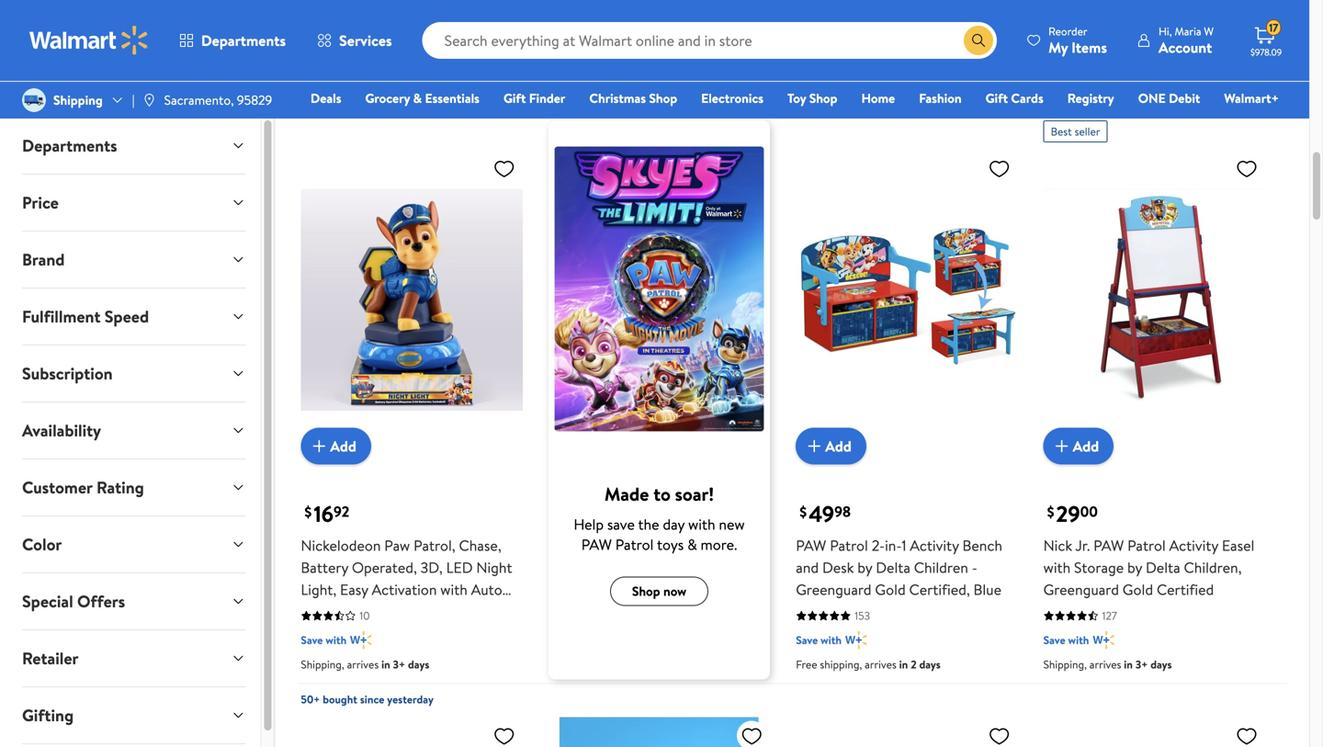 Task type: locate. For each thing, give the bounding box(es) containing it.
17
[[1269, 20, 1279, 36]]

10
[[360, 608, 370, 624]]

$ 29 00
[[1047, 499, 1098, 529]]

activity up the children,
[[1169, 535, 1219, 556]]

availability
[[22, 419, 101, 442]]

delta down in-
[[876, 557, 911, 578]]

shop right christmas
[[649, 89, 677, 107]]

retailer tab
[[7, 630, 260, 686]]

3+
[[911, 89, 923, 105], [393, 657, 405, 672], [1136, 657, 1148, 672]]

$ inside $ 16 92
[[305, 502, 312, 522]]

& right grocery
[[413, 89, 422, 107]]

0 horizontal spatial delta
[[876, 557, 911, 578]]

greenguard down 'storage'
[[1044, 579, 1119, 600]]

paw inside made to soar! help save the day with new paw patrol toys & more.
[[581, 534, 612, 555]]

walmart plus image down 127
[[1093, 631, 1115, 649]]

shop
[[649, 89, 677, 107], [809, 89, 838, 107]]

0 vertical spatial departments
[[201, 30, 286, 51]]

add button
[[301, 428, 371, 465], [796, 428, 866, 465], [1044, 428, 1114, 465]]

fulfillment speed tab
[[7, 289, 260, 345]]

shipping,
[[1068, 67, 1110, 83], [325, 89, 367, 105], [820, 89, 862, 105], [820, 657, 862, 672]]

yesterday
[[387, 692, 434, 707]]

price
[[22, 191, 59, 214]]

111
[[607, 41, 618, 56]]

1 horizontal spatial free shipping, arrives in 2 days
[[796, 657, 941, 672]]

with down the off,
[[326, 632, 347, 648]]

with inside made to soar! help save the day with new paw patrol toys & more.
[[688, 514, 715, 534]]

2 shop from the left
[[809, 89, 838, 107]]

$ 49 98
[[800, 499, 851, 529]]

in-
[[885, 535, 902, 556]]

customer rating button
[[7, 459, 260, 516]]

with right my
[[1068, 43, 1089, 59]]

the
[[638, 514, 659, 534]]

gift for gift finder
[[504, 89, 526, 107]]

made to soar! help save the day with new paw patrol toys & more. shop now. image
[[548, 142, 770, 437]]

$ inside $ 49 98
[[800, 502, 807, 522]]

departments inside departments tab
[[22, 134, 117, 157]]

with right day
[[688, 514, 715, 534]]

 image
[[22, 88, 46, 112], [142, 93, 157, 108]]

sacramento,
[[164, 91, 234, 109]]

paw inside nick jr. paw patrol activity easel with storage by delta children, greenguard gold certified
[[1094, 535, 1124, 556]]

$ for 16
[[305, 502, 312, 522]]

0 horizontal spatial add
[[330, 436, 357, 456]]

$ left 16
[[305, 502, 312, 522]]

1 horizontal spatial delta
[[1146, 557, 1181, 578]]

home link
[[853, 88, 904, 108]]

with down 'storage'
[[1068, 632, 1089, 648]]

0 horizontal spatial &
[[413, 89, 422, 107]]

delta up certified
[[1146, 557, 1181, 578]]

shipping, arrives in 3+ days down 127
[[1044, 657, 1172, 672]]

0 horizontal spatial  image
[[22, 88, 46, 112]]

add for 16
[[330, 436, 357, 456]]

paw patrol 2-in-1 activity bench and desk by delta children - greenguard gold certified, blue
[[796, 535, 1003, 600]]

1 shipping, arrives in 3+ days from the left
[[301, 657, 429, 672]]

activity up children
[[910, 535, 959, 556]]

$ 16 92
[[305, 499, 349, 529]]

1 gift from the left
[[504, 89, 526, 107]]

arrives down 111
[[595, 89, 626, 105]]

2 horizontal spatial shipping,
[[1044, 657, 1087, 672]]

gold inside paw patrol 2-in-1 activity bench and desk by delta children - greenguard gold certified, blue
[[875, 579, 906, 600]]

1 horizontal spatial gift
[[986, 89, 1008, 107]]

walmart plus image
[[350, 64, 372, 82], [598, 64, 620, 82], [845, 64, 867, 82], [350, 631, 372, 649], [845, 631, 867, 649], [1093, 631, 1115, 649]]

0 horizontal spatial add button
[[301, 428, 371, 465]]

1 horizontal spatial paw
[[796, 535, 826, 556]]

1 horizontal spatial departments
[[201, 30, 286, 51]]

add up 92
[[330, 436, 357, 456]]

1 gold from the left
[[875, 579, 906, 600]]

2 gift from the left
[[986, 89, 1008, 107]]

by down the 2-
[[858, 557, 872, 578]]

1 horizontal spatial by
[[1128, 557, 1142, 578]]

add to favorites list, nickelodeon paw patrol projectable night light, plug in, light sensing, 30604 image
[[988, 725, 1011, 747]]

$ for 49
[[800, 502, 807, 522]]

save with down reorder
[[1044, 43, 1089, 59]]

gift for gift cards
[[986, 89, 1008, 107]]

2 delta from the left
[[1146, 557, 1181, 578]]

1 horizontal spatial greenguard
[[1044, 579, 1119, 600]]

children
[[914, 557, 968, 578]]

0 horizontal spatial shipping,
[[301, 657, 344, 672]]

1 horizontal spatial gold
[[1123, 579, 1153, 600]]

1 vertical spatial departments button
[[7, 118, 260, 174]]

arrives up one
[[1112, 67, 1144, 83]]

soar!
[[675, 481, 714, 507]]

paw inside paw patrol 2-in-1 activity bench and desk by delta children - greenguard gold certified, blue
[[796, 535, 826, 556]]

save with
[[1044, 43, 1089, 59], [301, 65, 347, 81], [548, 65, 594, 81], [796, 65, 842, 81], [301, 632, 347, 648], [796, 632, 842, 648], [1044, 632, 1089, 648]]

50+ bought since yesterday
[[301, 692, 434, 707]]

1 horizontal spatial  image
[[142, 93, 157, 108]]

special offers tab
[[7, 573, 260, 629]]

0 horizontal spatial activity
[[910, 535, 959, 556]]

grocery
[[365, 89, 410, 107]]

christmas shop
[[589, 89, 677, 107]]

days right christmas
[[649, 89, 670, 105]]

add button up 92
[[301, 428, 371, 465]]

add to cart image up 29
[[1051, 435, 1073, 457]]

1 horizontal spatial add
[[825, 436, 852, 456]]

1 horizontal spatial &
[[687, 534, 697, 555]]

with for walmart plus image below the 327
[[326, 65, 347, 81]]

availability button
[[7, 403, 260, 459]]

2 horizontal spatial paw
[[1094, 535, 1124, 556]]

add button up 98 on the right bottom
[[796, 428, 866, 465]]

2 $ from the left
[[800, 502, 807, 522]]

battery
[[301, 557, 348, 578]]

gold
[[875, 579, 906, 600], [1123, 579, 1153, 600]]

one debit
[[1138, 89, 1201, 107]]

2 gold from the left
[[1123, 579, 1153, 600]]

christmas shop link
[[581, 88, 686, 108]]

patrol up desk
[[830, 535, 868, 556]]

shipping,
[[548, 89, 592, 105], [301, 657, 344, 672], [1044, 657, 1087, 672]]

color
[[22, 533, 62, 556]]

shipping, arrives in 2 days
[[548, 89, 670, 105]]

shipping, arrives in 3+ days up 50+ bought since yesterday
[[301, 657, 429, 672]]

save with up toy shop
[[796, 65, 842, 81]]

gold down in-
[[875, 579, 906, 600]]

gifting tab
[[7, 687, 260, 743]]

greenguard inside nick jr. paw patrol activity easel with storage by delta children, greenguard gold certified
[[1044, 579, 1119, 600]]

1 horizontal spatial shipping, arrives in 3+ days
[[1044, 657, 1172, 672]]

shipping, for 29
[[1044, 657, 1087, 672]]

2
[[416, 89, 422, 105], [641, 89, 646, 105], [911, 657, 917, 672]]

2 horizontal spatial 3+
[[1136, 657, 1148, 672]]

with down desk
[[821, 632, 842, 648]]

0 horizontal spatial shipping, arrives in 3+ days
[[301, 657, 429, 672]]

3+ right home
[[911, 89, 923, 105]]

shop for christmas shop
[[649, 89, 677, 107]]

add to cart image
[[803, 435, 825, 457]]

92
[[334, 501, 349, 521]]

greenguard down desk
[[796, 579, 872, 600]]

with inside nick jr. paw patrol activity easel with storage by delta children, greenguard gold certified
[[1044, 557, 1071, 578]]

gift left cards
[[986, 89, 1008, 107]]

327
[[360, 41, 377, 56]]

1 horizontal spatial add button
[[796, 428, 866, 465]]

paw left the
[[581, 534, 612, 555]]

paw up 'storage'
[[1094, 535, 1124, 556]]

departments down "shipping"
[[22, 134, 117, 157]]

free shipping, arrives in 2 days down 153
[[796, 657, 941, 672]]

with up toy shop
[[821, 65, 842, 81]]

$ for 29
[[1047, 502, 1055, 522]]

special offers
[[22, 590, 125, 613]]

0 horizontal spatial gift
[[504, 89, 526, 107]]

 image for sacramento, 95829
[[142, 93, 157, 108]]

& right toys at bottom
[[687, 534, 697, 555]]

18785
[[363, 601, 399, 622]]

0 vertical spatial free shipping, arrives in 2 days
[[301, 89, 446, 105]]

1 horizontal spatial add to cart image
[[1051, 435, 1073, 457]]

0 vertical spatial &
[[413, 89, 422, 107]]

with for walmart plus image above free shipping, arrives in 3+ days
[[821, 65, 842, 81]]

add to cart image
[[308, 435, 330, 457], [1051, 435, 1073, 457]]

1 by from the left
[[858, 557, 872, 578]]

fashion link
[[911, 88, 970, 108]]

gift cards
[[986, 89, 1044, 107]]

paw up and
[[796, 535, 826, 556]]

0 horizontal spatial patrol
[[615, 534, 654, 555]]

departments button down |
[[7, 118, 260, 174]]

by right 'storage'
[[1128, 557, 1142, 578]]

$ inside $ 29 00
[[1047, 502, 1055, 522]]

1 add to cart image from the left
[[308, 435, 330, 457]]

$ left 49 at the bottom right
[[800, 502, 807, 522]]

add to cart image for 16
[[308, 435, 330, 457]]

arrives down 127
[[1090, 657, 1122, 672]]

color button
[[7, 516, 260, 573]]

toy shop
[[788, 89, 838, 107]]

customer rating
[[22, 476, 144, 499]]

and
[[796, 557, 819, 578]]

1 horizontal spatial $
[[800, 502, 807, 522]]

add to cart image up 16
[[308, 435, 330, 457]]

1 horizontal spatial patrol
[[830, 535, 868, 556]]

electronics
[[701, 89, 764, 107]]

add up 98 on the right bottom
[[825, 436, 852, 456]]

deals
[[311, 89, 341, 107]]

greenguard
[[796, 579, 872, 600], [1044, 579, 1119, 600]]

retailer
[[22, 647, 79, 670]]

with up 'deals'
[[326, 65, 347, 81]]

2 add to cart image from the left
[[1051, 435, 1073, 457]]

departments button up sacramento, 95829
[[164, 18, 302, 62]]

led
[[446, 557, 473, 578]]

98
[[835, 501, 851, 521]]

2 by from the left
[[1128, 557, 1142, 578]]

w
[[1204, 23, 1214, 39]]

with for walmart plus image below 10
[[326, 632, 347, 648]]

3 $ from the left
[[1047, 502, 1055, 522]]

fulfillment
[[22, 305, 101, 328]]

1 vertical spatial &
[[687, 534, 697, 555]]

gold down 'storage'
[[1123, 579, 1153, 600]]

1 $ from the left
[[305, 502, 312, 522]]

subscription
[[22, 362, 113, 385]]

0 horizontal spatial shop
[[649, 89, 677, 107]]

2 greenguard from the left
[[1044, 579, 1119, 600]]

free shipping, arrives in 2 days down the 327
[[301, 89, 446, 105]]

1 vertical spatial free shipping, arrives in 2 days
[[796, 657, 941, 672]]

customer rating tab
[[7, 459, 260, 516]]

3 add button from the left
[[1044, 428, 1114, 465]]

with
[[1068, 43, 1089, 59], [326, 65, 347, 81], [573, 65, 594, 81], [821, 65, 842, 81], [688, 514, 715, 534], [1044, 557, 1071, 578], [440, 579, 468, 600], [326, 632, 347, 648], [821, 632, 842, 648], [1068, 632, 1089, 648]]

patrol left toys at bottom
[[615, 534, 654, 555]]

color tab
[[7, 516, 260, 573]]

paw
[[384, 535, 410, 556]]

1 shop from the left
[[649, 89, 677, 107]]

walmart plus image up "shipping, arrives in 2 days"
[[598, 64, 620, 82]]

brand tab
[[7, 232, 260, 288]]

search icon image
[[971, 33, 986, 48]]

grocery & essentials link
[[357, 88, 488, 108]]

add to favorites list, paw patrol 6 bin design & store toy organizer by delta children, greenguard gold certified image
[[493, 725, 515, 747]]

2 horizontal spatial patrol
[[1128, 535, 1166, 556]]

3+ up marshmallow furniture 2-in-1 flip open foam sofa for kids, the little mermaid image
[[1136, 657, 1148, 672]]

fulfillment speed button
[[7, 289, 260, 345]]

add button for 29
[[1044, 428, 1114, 465]]

0 horizontal spatial paw
[[581, 534, 612, 555]]

add button up 00
[[1044, 428, 1114, 465]]

2 add from the left
[[825, 436, 852, 456]]

paw
[[581, 534, 612, 555], [796, 535, 826, 556], [1094, 535, 1124, 556]]

days right home
[[926, 89, 947, 105]]

add button for 49
[[796, 428, 866, 465]]

0 horizontal spatial $
[[305, 502, 312, 522]]

activity
[[910, 535, 959, 556], [1169, 535, 1219, 556]]

save with up 'deals'
[[301, 65, 347, 81]]

3 add from the left
[[1073, 436, 1099, 456]]

add to favorites list, nickelodeon paw patrol, chase, battery operated, 3d, led night light, easy activation with auto shut off, 18785 image
[[493, 157, 515, 180]]

add to favorites list, paw patrol 2-in-1 activity bench and desk by delta children - greenguard gold certified, blue image
[[988, 157, 1011, 180]]

activation
[[372, 579, 437, 600]]

services button
[[302, 18, 408, 62]]

1 activity from the left
[[910, 535, 959, 556]]

nickelodeon paw patrol projectable night light, plug in, light sensing, 30604 image
[[796, 717, 1018, 747]]

2 horizontal spatial add button
[[1044, 428, 1114, 465]]

gift left the finder
[[504, 89, 526, 107]]

|
[[132, 91, 135, 109]]

departments tab
[[7, 118, 260, 174]]

1 horizontal spatial shop
[[809, 89, 838, 107]]

0 horizontal spatial departments
[[22, 134, 117, 157]]

departments
[[201, 30, 286, 51], [22, 134, 117, 157]]

1 horizontal spatial activity
[[1169, 535, 1219, 556]]

0 horizontal spatial by
[[858, 557, 872, 578]]

1 greenguard from the left
[[796, 579, 872, 600]]

0 horizontal spatial greenguard
[[796, 579, 872, 600]]

with up "shipping, arrives in 2 days"
[[573, 65, 594, 81]]

off,
[[333, 601, 360, 622]]

1 add from the left
[[330, 436, 357, 456]]

2 horizontal spatial add
[[1073, 436, 1099, 456]]

essentials
[[425, 89, 480, 107]]

with for walmart plus icon
[[1068, 43, 1089, 59]]

since
[[360, 692, 385, 707]]

patrol up certified
[[1128, 535, 1166, 556]]

items
[[1072, 37, 1107, 57]]

shop right toy
[[809, 89, 838, 107]]

0 horizontal spatial 3+
[[393, 657, 405, 672]]

with down 'led'
[[440, 579, 468, 600]]

 image left "shipping"
[[22, 88, 46, 112]]

paw patrol kids lights off room darkening curtain panel, 63" length, blue image
[[548, 717, 770, 747]]

2 horizontal spatial $
[[1047, 502, 1055, 522]]

1 vertical spatial departments
[[22, 134, 117, 157]]

days
[[424, 89, 446, 105], [649, 89, 670, 105], [926, 89, 947, 105], [408, 657, 429, 672], [919, 657, 941, 672], [1151, 657, 1172, 672]]

0 horizontal spatial add to cart image
[[308, 435, 330, 457]]

paw patrol 2-in-1 activity bench and desk by delta children - greenguard gold certified, blue image
[[796, 150, 1018, 450]]

shipping, arrives in 3+ days for 16
[[301, 657, 429, 672]]

hi,
[[1159, 23, 1172, 39]]

0 vertical spatial departments button
[[164, 18, 302, 62]]

shop for toy shop
[[809, 89, 838, 107]]

2 shipping, arrives in 3+ days from the left
[[1044, 657, 1172, 672]]

shipping, for 16
[[301, 657, 344, 672]]

0 horizontal spatial gold
[[875, 579, 906, 600]]

$ left 29
[[1047, 502, 1055, 522]]

 image right |
[[142, 93, 157, 108]]

availability tab
[[7, 403, 260, 459]]

made to soar! help save the day with new paw patrol toys & more.
[[574, 481, 745, 555]]

3+ up yesterday
[[393, 657, 405, 672]]

1 add button from the left
[[301, 428, 371, 465]]

2 add button from the left
[[796, 428, 866, 465]]

add up 00
[[1073, 436, 1099, 456]]

nickelodeon paw patrol, chase, battery operated, 3d, led night light, easy activation with auto shut off, 18785
[[301, 535, 512, 622]]

153
[[855, 608, 870, 624]]

gifting
[[22, 704, 74, 727]]

with down nick
[[1044, 557, 1071, 578]]

2 activity from the left
[[1169, 535, 1219, 556]]

1 delta from the left
[[876, 557, 911, 578]]

departments up 95829 at the top left of the page
[[201, 30, 286, 51]]



Task type: vqa. For each thing, say whether or not it's contained in the screenshot.
Departments popup button
yes



Task type: describe. For each thing, give the bounding box(es) containing it.
to
[[654, 481, 671, 507]]

price tab
[[7, 175, 260, 231]]

one
[[1138, 89, 1166, 107]]

add to cart image for 29
[[1051, 435, 1073, 457]]

with for walmart plus image underneath 127
[[1068, 632, 1089, 648]]

walmart plus image
[[1093, 42, 1115, 60]]

walmart plus image up free shipping, arrives in 3+ days
[[845, 64, 867, 82]]

reorder my items
[[1049, 23, 1107, 57]]

children,
[[1184, 557, 1242, 578]]

services
[[339, 30, 392, 51]]

patrol inside made to soar! help save the day with new paw patrol toys & more.
[[615, 534, 654, 555]]

1 horizontal spatial 3+
[[911, 89, 923, 105]]

days up marshmallow furniture 2-in-1 flip open foam sofa for kids, the little mermaid image
[[1151, 657, 1172, 672]]

light,
[[301, 579, 337, 600]]

brand button
[[7, 232, 260, 288]]

greenguard inside paw patrol 2-in-1 activity bench and desk by delta children - greenguard gold certified, blue
[[796, 579, 872, 600]]

home
[[862, 89, 895, 107]]

patrol inside nick jr. paw patrol activity easel with storage by delta children, greenguard gold certified
[[1128, 535, 1166, 556]]

desk
[[822, 557, 854, 578]]

gift cards link
[[977, 88, 1052, 108]]

finder
[[529, 89, 565, 107]]

days right grocery
[[424, 89, 446, 105]]

arrives down 153
[[865, 657, 897, 672]]

fashion
[[919, 89, 962, 107]]

add for 49
[[825, 436, 852, 456]]

jr.
[[1076, 535, 1090, 556]]

rating
[[96, 476, 144, 499]]

delta inside paw patrol 2-in-1 activity bench and desk by delta children - greenguard gold certified, blue
[[876, 557, 911, 578]]

0 horizontal spatial free shipping, arrives in 2 days
[[301, 89, 446, 105]]

arrives up 50+ bought since yesterday
[[347, 657, 379, 672]]

1 horizontal spatial 2
[[641, 89, 646, 105]]

registry link
[[1059, 88, 1123, 108]]

marshmallow furniture 2-in-1 flip open foam sofa for kids, the little mermaid image
[[1044, 717, 1265, 747]]

bench
[[963, 535, 1003, 556]]

arrives down the 327
[[370, 89, 402, 105]]

gift finder
[[504, 89, 565, 107]]

nick jr. paw patrol activity easel with storage by delta children, greenguard gold certified
[[1044, 535, 1255, 600]]

christmas
[[589, 89, 646, 107]]

hi, maria w account
[[1159, 23, 1214, 57]]

127
[[1102, 608, 1117, 624]]

add button for 16
[[301, 428, 371, 465]]

49
[[809, 499, 835, 529]]

nick
[[1044, 535, 1073, 556]]

add to favorites list, nick jr. paw patrol activity easel with storage by delta children, greenguard gold certified image
[[1236, 157, 1258, 180]]

3d,
[[421, 557, 443, 578]]

delta inside nick jr. paw patrol activity easel with storage by delta children, greenguard gold certified
[[1146, 557, 1181, 578]]

nick jr. paw patrol activity easel with storage by delta children, greenguard gold certified image
[[1044, 150, 1265, 450]]

grocery & essentials
[[365, 89, 480, 107]]

0 horizontal spatial 2
[[416, 89, 422, 105]]

day
[[663, 514, 685, 534]]

arrives left fashion
[[865, 89, 897, 105]]

best seller
[[1051, 124, 1100, 139]]

toy
[[788, 89, 806, 107]]

nickelodeon
[[301, 535, 381, 556]]

gift finder link
[[495, 88, 574, 108]]

16
[[314, 499, 334, 529]]

save with down 'storage'
[[1044, 632, 1089, 648]]

walmart image
[[29, 26, 149, 55]]

account
[[1159, 37, 1212, 57]]

nickelodeon paw patrol, chase, battery operated, 3d, led night light, easy activation with auto shut off, 18785 image
[[301, 150, 523, 450]]

electronics link
[[693, 88, 772, 108]]

made
[[605, 481, 649, 507]]

add to favorites list, marshmallow furniture 2-in-1 flip open foam sofa for kids, the little mermaid image
[[1236, 725, 1258, 747]]

gifting button
[[7, 687, 260, 743]]

with for walmart plus image on top of "shipping, arrives in 2 days"
[[573, 65, 594, 81]]

bought
[[323, 692, 357, 707]]

1 horizontal spatial shipping,
[[548, 89, 592, 105]]

maria
[[1175, 23, 1202, 39]]

3+ for 29
[[1136, 657, 1148, 672]]

walmart+ link
[[1216, 88, 1287, 108]]

gold inside nick jr. paw patrol activity easel with storage by delta children, greenguard gold certified
[[1123, 579, 1153, 600]]

activity inside paw patrol 2-in-1 activity bench and desk by delta children - greenguard gold certified, blue
[[910, 535, 959, 556]]

price button
[[7, 175, 260, 231]]

$978.09
[[1251, 46, 1282, 58]]

help
[[574, 514, 604, 534]]

paw patrol 6 bin design & store toy organizer by delta children, greenguard gold certified image
[[301, 717, 523, 747]]

days up nickelodeon paw patrol projectable night light, plug in, light sensing, 30604 image
[[919, 657, 941, 672]]

2-
[[872, 535, 885, 556]]

blue
[[974, 579, 1002, 600]]

00
[[1080, 501, 1098, 521]]

Walmart Site-Wide search field
[[422, 22, 997, 59]]

best
[[1051, 124, 1072, 139]]

reorder
[[1049, 23, 1088, 39]]

1
[[902, 535, 907, 556]]

one debit link
[[1130, 88, 1209, 108]]

retailer button
[[7, 630, 260, 686]]

save
[[607, 514, 635, 534]]

save with down shut
[[301, 632, 347, 648]]

walmart plus image down 10
[[350, 631, 372, 649]]

special offers button
[[7, 573, 260, 629]]

walmart plus image down 153
[[845, 631, 867, 649]]

add to favorites list, paw patrol kids lights off room darkening curtain panel, 63" length, blue image
[[741, 725, 763, 747]]

speed
[[105, 305, 149, 328]]

more.
[[701, 534, 737, 555]]

with inside the nickelodeon paw patrol, chase, battery operated, 3d, led night light, easy activation with auto shut off, 18785
[[440, 579, 468, 600]]

 image for shipping
[[22, 88, 46, 112]]

fulfillment speed
[[22, 305, 149, 328]]

2 horizontal spatial 2
[[911, 657, 917, 672]]

subscription tab
[[7, 346, 260, 402]]

certified,
[[909, 579, 970, 600]]

tomorrow
[[1147, 67, 1195, 83]]

by inside paw patrol 2-in-1 activity bench and desk by delta children - greenguard gold certified, blue
[[858, 557, 872, 578]]

deals link
[[302, 88, 350, 108]]

free shipping, arrives tomorrow
[[1044, 67, 1195, 83]]

activity inside nick jr. paw patrol activity easel with storage by delta children, greenguard gold certified
[[1169, 535, 1219, 556]]

walmart+
[[1224, 89, 1279, 107]]

days up yesterday
[[408, 657, 429, 672]]

50+
[[301, 692, 320, 707]]

registry
[[1068, 89, 1114, 107]]

special
[[22, 590, 73, 613]]

toy shop link
[[779, 88, 846, 108]]

debit
[[1169, 89, 1201, 107]]

by inside nick jr. paw patrol activity easel with storage by delta children, greenguard gold certified
[[1128, 557, 1142, 578]]

shipping, arrives in 3+ days for 29
[[1044, 657, 1172, 672]]

& inside made to soar! help save the day with new paw patrol toys & more.
[[687, 534, 697, 555]]

Search search field
[[422, 22, 997, 59]]

walmart plus image down the 327
[[350, 64, 372, 82]]

new
[[719, 514, 745, 534]]

save with up the finder
[[548, 65, 594, 81]]

add for 29
[[1073, 436, 1099, 456]]

patrol inside paw patrol 2-in-1 activity bench and desk by delta children - greenguard gold certified, blue
[[830, 535, 868, 556]]

chase,
[[459, 535, 501, 556]]

save with down and
[[796, 632, 842, 648]]

-
[[972, 557, 978, 578]]

certified
[[1157, 579, 1214, 600]]

3+ for 16
[[393, 657, 405, 672]]

with for walmart plus image underneath 153
[[821, 632, 842, 648]]



